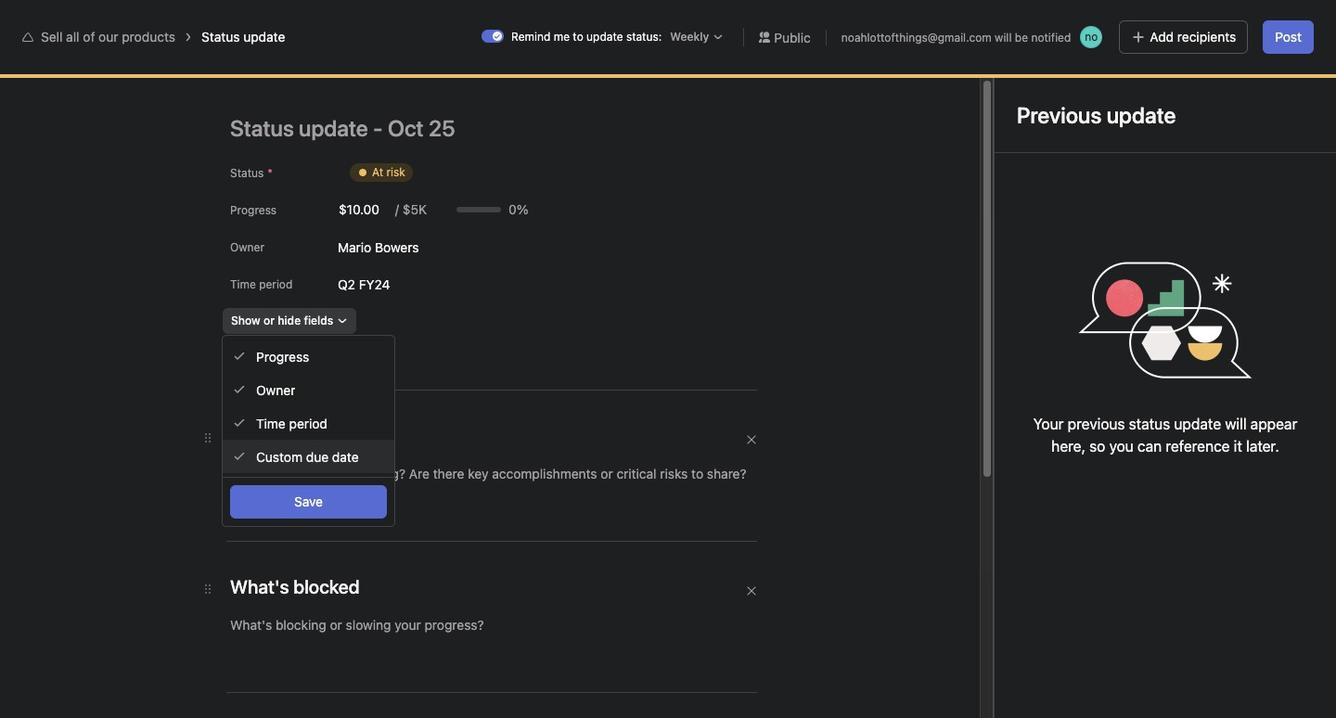 Task type: locate. For each thing, give the bounding box(es) containing it.
no button
[[1071, 24, 1105, 50]]

1 vertical spatial all
[[339, 78, 358, 99]]

what's for what's the status?
[[359, 233, 418, 254]]

0 vertical spatial owner
[[230, 240, 265, 254]]

time up show in the top left of the page
[[230, 278, 256, 291]]

or
[[264, 314, 275, 328]]

*
[[268, 166, 273, 180]]

what's inside button
[[1065, 15, 1101, 29]]

all
[[66, 29, 79, 45], [339, 78, 358, 99]]

29
[[983, 21, 997, 35]]

1 vertical spatial will
[[1226, 416, 1247, 433]]

accountable team
[[975, 350, 1083, 366]]

0 vertical spatial to
[[573, 30, 584, 44]]

0 horizontal spatial time
[[230, 278, 256, 291]]

0 horizontal spatial to
[[231, 620, 243, 636]]

risk
[[387, 165, 405, 179]]

a inside add a sub-goal button
[[402, 678, 408, 692]]

search button
[[449, 7, 895, 37]]

0 horizontal spatial due
[[306, 449, 329, 465]]

q2
[[338, 276, 355, 292]]

status left *
[[230, 166, 264, 180]]

time period link
[[223, 407, 394, 440]]

goals up sell all of our products
[[394, 58, 426, 73]]

0 vertical spatial of
[[83, 29, 95, 45]]

switch
[[482, 30, 504, 43]]

due down time period link on the left of page
[[306, 449, 329, 465]]

0 horizontal spatial all
[[66, 29, 79, 45]]

show or hide fields
[[231, 314, 334, 328]]

save button
[[230, 485, 387, 519]]

a for sub-
[[402, 678, 408, 692]]

parent goals
[[975, 596, 1042, 610]]

29 days left
[[983, 21, 1045, 35]]

0 vertical spatial in
[[1104, 15, 1114, 29]]

progress down show or hide fields
[[256, 349, 309, 364]]

days
[[1000, 21, 1025, 35]]

1 vertical spatial to
[[231, 620, 243, 636]]

1 horizontal spatial no
[[1226, 71, 1239, 85]]

status
[[1129, 416, 1171, 433]]

1 horizontal spatial update
[[587, 30, 623, 44]]

a for parent
[[1042, 621, 1048, 635]]

of left our
[[83, 29, 95, 45]]

1 vertical spatial time period
[[256, 415, 328, 431]]

1 vertical spatial due
[[1049, 525, 1069, 539]]

no inside button
[[1085, 30, 1098, 44]]

appear
[[1251, 416, 1298, 433]]

status *
[[230, 166, 273, 180]]

update inside your previous status update will appear here, so you can reference it later.
[[1175, 416, 1222, 433]]

will
[[995, 30, 1012, 44], [1226, 416, 1247, 433]]

to
[[573, 30, 584, 44], [231, 620, 243, 636]]

1 horizontal spatial date
[[1072, 525, 1096, 539]]

0 vertical spatial will
[[995, 30, 1012, 44]]

Section title text field
[[230, 423, 310, 449]]

it
[[1234, 438, 1243, 455]]

time period down your
[[975, 459, 1039, 473]]

0 horizontal spatial date
[[332, 449, 359, 465]]

add
[[1189, 15, 1210, 29], [1150, 29, 1174, 45], [377, 678, 399, 692]]

1 horizontal spatial goal
[[1089, 621, 1112, 635]]

period down your
[[1005, 459, 1039, 473]]

a inside 'connect a parent goal' button
[[1042, 621, 1048, 635]]

goal for add a sub-goal
[[436, 678, 459, 692]]

time up set
[[975, 459, 1002, 473]]

sell up home
[[41, 29, 63, 45]]

goals up connect
[[1013, 596, 1042, 610]]

0 vertical spatial goal
[[1089, 621, 1112, 635]]

1 horizontal spatial add
[[1150, 29, 1174, 45]]

period up show or hide fields
[[259, 278, 293, 291]]

at
[[372, 165, 383, 179]]

progress down status *
[[230, 203, 277, 217]]

remove section image
[[746, 586, 757, 597]]

2 horizontal spatial time
[[975, 459, 1002, 473]]

of for our products
[[362, 78, 379, 99]]

0 horizontal spatial no
[[1085, 30, 1098, 44]]

a for teammate
[[157, 620, 164, 636]]

what's the status?
[[359, 233, 515, 254]]

search
[[481, 14, 523, 30]]

all up home
[[66, 29, 79, 45]]

in down teammate
[[203, 640, 214, 656]]

1 horizontal spatial all
[[339, 78, 358, 99]]

0 vertical spatial goals
[[394, 58, 426, 73]]

owner
[[230, 240, 265, 254], [256, 382, 296, 398]]

0 horizontal spatial goals
[[394, 58, 426, 73]]

sell down my
[[304, 78, 335, 99]]

a inside invite a teammate to start collaborating in asana
[[157, 620, 164, 636]]

0 vertical spatial date
[[332, 449, 359, 465]]

what's up notified
[[1065, 15, 1101, 29]]

1 vertical spatial goal
[[436, 678, 459, 692]]

due
[[306, 449, 329, 465], [1049, 525, 1069, 539]]

due right the custom
[[1049, 525, 1069, 539]]

date inside button
[[1072, 525, 1096, 539]]

search list box
[[449, 7, 895, 37]]

no right mb
[[1226, 71, 1239, 85]]

what's down /
[[359, 233, 418, 254]]

a up collaborating
[[157, 620, 164, 636]]

0 horizontal spatial what's
[[359, 233, 418, 254]]

to inside invite a teammate to start collaborating in asana
[[231, 620, 243, 636]]

all for our products
[[339, 78, 358, 99]]

progress
[[230, 203, 277, 217], [256, 349, 309, 364]]

noahlottofthings@gmail.com
[[842, 30, 992, 44]]

goal
[[975, 281, 1002, 297]]

date down time period link on the left of page
[[332, 449, 359, 465]]

2 vertical spatial period
[[1005, 459, 1039, 473]]

custom
[[256, 449, 303, 465]]

my workspace goals
[[304, 58, 426, 73]]

0 vertical spatial progress
[[230, 203, 277, 217]]

to right me
[[573, 30, 584, 44]]

our
[[99, 29, 118, 45]]

send feedback
[[975, 673, 1054, 687]]

status
[[201, 29, 240, 45], [230, 166, 264, 180]]

update
[[243, 29, 285, 45], [587, 30, 623, 44], [1175, 416, 1222, 433]]

remind
[[511, 30, 551, 44]]

1 vertical spatial of
[[362, 78, 379, 99]]

fields
[[304, 314, 334, 328]]

sell for sell all of our products
[[304, 78, 335, 99]]

owner up show in the top left of the page
[[230, 240, 265, 254]]

post
[[1276, 29, 1302, 45]]

1 vertical spatial what's
[[359, 233, 418, 254]]

save
[[294, 494, 323, 510]]

of down my workspace goals link
[[362, 78, 379, 99]]

add billing info
[[1189, 15, 1267, 29]]

2 horizontal spatial update
[[1175, 416, 1222, 433]]

send
[[975, 673, 1002, 687]]

0 horizontal spatial update
[[243, 29, 285, 45]]

2 vertical spatial time
[[975, 459, 1002, 473]]

1 horizontal spatial due
[[1049, 525, 1069, 539]]

status update
[[201, 29, 285, 45]]

0 horizontal spatial add
[[377, 678, 399, 692]]

your
[[1034, 416, 1064, 433]]

a right set
[[997, 525, 1003, 539]]

0 vertical spatial sell
[[41, 29, 63, 45]]

1 vertical spatial in
[[203, 640, 214, 656]]

send feedback link
[[975, 672, 1054, 689]]

all down the workspace
[[339, 78, 358, 99]]

a left sub- at the left of the page
[[402, 678, 408, 692]]

invite a teammate to start collaborating in asana tooltip
[[107, 607, 324, 711]]

no down what's in my trial?
[[1085, 30, 1098, 44]]

a inside set a custom due date button
[[997, 525, 1003, 539]]

status right products
[[201, 29, 240, 45]]

our products
[[383, 78, 490, 99]]

at risk
[[372, 165, 405, 179]]

invite
[[122, 620, 154, 636]]

time period
[[230, 278, 293, 291], [256, 415, 328, 431], [975, 459, 1039, 473]]

status for status *
[[230, 166, 264, 180]]

$10.00 text field
[[327, 193, 392, 226]]

hide
[[278, 314, 301, 328]]

0 horizontal spatial sell
[[41, 29, 63, 45]]

0 vertical spatial time period
[[230, 278, 293, 291]]

sub-
[[411, 678, 436, 692]]

0 horizontal spatial in
[[203, 640, 214, 656]]

1 vertical spatial date
[[1072, 525, 1096, 539]]

1 horizontal spatial of
[[362, 78, 379, 99]]

set a custom due date button
[[971, 524, 1101, 542]]

time period up custom
[[256, 415, 328, 431]]

connect a parent goal button
[[967, 615, 1121, 641]]

0 horizontal spatial goal
[[436, 678, 459, 692]]

progress link
[[223, 340, 394, 373]]

0 vertical spatial status
[[201, 29, 240, 45]]

2 vertical spatial time period
[[975, 459, 1039, 473]]

will inside your previous status update will appear here, so you can reference it later.
[[1226, 416, 1247, 433]]

will left be
[[995, 30, 1012, 44]]

a for custom
[[997, 525, 1003, 539]]

0 horizontal spatial of
[[83, 29, 95, 45]]

owner link
[[223, 373, 394, 407]]

parent
[[1051, 621, 1086, 635]]

0 vertical spatial all
[[66, 29, 79, 45]]

1 horizontal spatial time
[[256, 415, 286, 431]]

what's for what's in my trial?
[[1065, 15, 1101, 29]]

owner up section title text field
[[256, 382, 296, 398]]

in left my
[[1104, 15, 1114, 29]]

time up custom
[[256, 415, 286, 431]]

to up asana
[[231, 620, 243, 636]]

date right the custom
[[1072, 525, 1096, 539]]

0 vertical spatial time
[[230, 278, 256, 291]]

set a custom due date
[[976, 525, 1096, 539]]

1 horizontal spatial goals
[[1013, 596, 1042, 610]]

0 vertical spatial what's
[[1065, 15, 1101, 29]]

a left parent at the bottom of page
[[1042, 621, 1048, 635]]

add recipients
[[1150, 29, 1237, 45]]

period up custom due date link
[[289, 415, 328, 431]]

in
[[1104, 15, 1114, 29], [203, 640, 214, 656]]

update for your previous status update will appear here, so you can reference it later.
[[1175, 416, 1222, 433]]

2 horizontal spatial add
[[1189, 15, 1210, 29]]

1 horizontal spatial sell
[[304, 78, 335, 99]]

1 horizontal spatial will
[[1226, 416, 1247, 433]]

be
[[1015, 30, 1028, 44]]

1 horizontal spatial what's
[[1065, 15, 1101, 29]]

will up it
[[1226, 416, 1247, 433]]

goal owner
[[975, 281, 1043, 297]]

a
[[997, 525, 1003, 539], [157, 620, 164, 636], [1042, 621, 1048, 635], [402, 678, 408, 692]]

sell all of our products
[[304, 78, 490, 99]]

1 vertical spatial sell
[[304, 78, 335, 99]]

1 horizontal spatial in
[[1104, 15, 1114, 29]]

1 vertical spatial status
[[230, 166, 264, 180]]

date
[[332, 449, 359, 465], [1072, 525, 1096, 539]]

0 vertical spatial no
[[1085, 30, 1098, 44]]

sell all of our products link
[[41, 29, 175, 45]]

custom due date
[[256, 449, 359, 465]]

what's
[[1065, 15, 1101, 29], [359, 233, 418, 254]]

time period up or
[[230, 278, 293, 291]]



Task type: vqa. For each thing, say whether or not it's contained in the screenshot.
My workspace goals link
yes



Task type: describe. For each thing, give the bounding box(es) containing it.
q2 fy24
[[338, 276, 390, 292]]

1 vertical spatial time
[[256, 415, 286, 431]]

noahlottofthings@gmail.com will be notified
[[842, 30, 1071, 44]]

the status?
[[422, 233, 515, 254]]

due inside button
[[1049, 525, 1069, 539]]

on track button
[[359, 268, 449, 302]]

about
[[975, 237, 1026, 258]]

can
[[1138, 438, 1162, 455]]

trial?
[[1135, 15, 1161, 29]]

sell all of our products
[[41, 29, 175, 45]]

add recipients button
[[1120, 20, 1249, 54]]

status:
[[626, 30, 662, 44]]

home
[[48, 63, 84, 79]]

left
[[1028, 21, 1045, 35]]

1 vertical spatial period
[[289, 415, 328, 431]]

asana
[[217, 640, 254, 656]]

what's in my trial?
[[1065, 15, 1161, 29]]

public
[[774, 29, 811, 45]]

remind me to update status:
[[511, 30, 662, 44]]

show or hide fields button
[[223, 308, 357, 334]]

you
[[1110, 438, 1134, 455]]

so
[[1090, 438, 1106, 455]]

previous update
[[1017, 102, 1176, 128]]

add billing info button
[[1181, 9, 1275, 35]]

bowers
[[375, 239, 419, 255]]

track
[[407, 277, 437, 292]]

teammate
[[168, 620, 228, 636]]

0 vertical spatial due
[[306, 449, 329, 465]]

0 likes. click to like this task image
[[525, 82, 540, 97]]

custom due date link
[[223, 440, 394, 473]]

owner
[[1006, 281, 1043, 297]]

of for our
[[83, 29, 95, 45]]

what's in my trial? button
[[1056, 9, 1170, 35]]

previous
[[1068, 416, 1125, 433]]

reference
[[1166, 438, 1230, 455]]

billing
[[1213, 15, 1244, 29]]

on track
[[386, 277, 437, 292]]

share button
[[1253, 66, 1314, 92]]

add for add recipients
[[1150, 29, 1174, 45]]

parent
[[975, 596, 1010, 610]]

$50.00
[[382, 360, 443, 381]]

products
[[122, 29, 175, 45]]

mb
[[1205, 71, 1222, 85]]

weekly
[[670, 30, 709, 44]]

start
[[247, 620, 275, 636]]

at risk button
[[338, 156, 425, 189]]

add for add billing info
[[1189, 15, 1210, 29]]

remove section image
[[746, 434, 757, 446]]

notified
[[1032, 30, 1071, 44]]

fy24
[[359, 276, 390, 292]]

about this goal
[[975, 237, 1101, 258]]

connect a parent goal
[[994, 621, 1112, 635]]

all for our
[[66, 29, 79, 45]]

in inside invite a teammate to start collaborating in asana
[[203, 640, 214, 656]]

add a sub-goal
[[377, 678, 459, 692]]

here,
[[1052, 438, 1086, 455]]

update for remind me to update status:
[[587, 30, 623, 44]]

in inside what's in my trial? button
[[1104, 15, 1114, 29]]

Goal name text field
[[344, 142, 1202, 209]]

info
[[1247, 15, 1267, 29]]

invite a teammate to start collaborating in asana
[[122, 620, 275, 656]]

status for status update
[[201, 29, 240, 45]]

home link
[[11, 57, 212, 86]]

0 vertical spatial period
[[259, 278, 293, 291]]

accountable
[[975, 350, 1050, 366]]

Section title text field
[[230, 575, 360, 601]]

1 vertical spatial no
[[1226, 71, 1239, 85]]

$5k
[[403, 201, 427, 217]]

my
[[304, 58, 323, 73]]

add a sub-goal button
[[350, 672, 467, 698]]

this goal
[[1030, 237, 1101, 258]]

later.
[[1247, 438, 1280, 455]]

add for add a sub-goal
[[377, 678, 399, 692]]

team
[[1053, 350, 1083, 366]]

workspace
[[326, 58, 391, 73]]

1 vertical spatial owner
[[256, 382, 296, 398]]

Title of update text field
[[230, 108, 787, 149]]

goal for connect a parent goal
[[1089, 621, 1112, 635]]

0 horizontal spatial will
[[995, 30, 1012, 44]]

sell for sell all of our products
[[41, 29, 63, 45]]

connect
[[994, 621, 1039, 635]]

show options image
[[499, 82, 514, 97]]

post button
[[1264, 20, 1314, 54]]

1 vertical spatial progress
[[256, 349, 309, 364]]

my
[[1117, 15, 1132, 29]]

1 horizontal spatial to
[[573, 30, 584, 44]]

teams element
[[0, 392, 223, 459]]

custom
[[1006, 525, 1046, 539]]

share
[[1276, 71, 1306, 85]]

1 vertical spatial goals
[[1013, 596, 1042, 610]]

/ $5k
[[395, 201, 427, 217]]

recipients
[[1178, 29, 1237, 45]]

on
[[386, 277, 403, 292]]

collaborating
[[122, 640, 200, 656]]

feedback
[[1005, 673, 1054, 687]]

mario
[[338, 239, 372, 255]]



